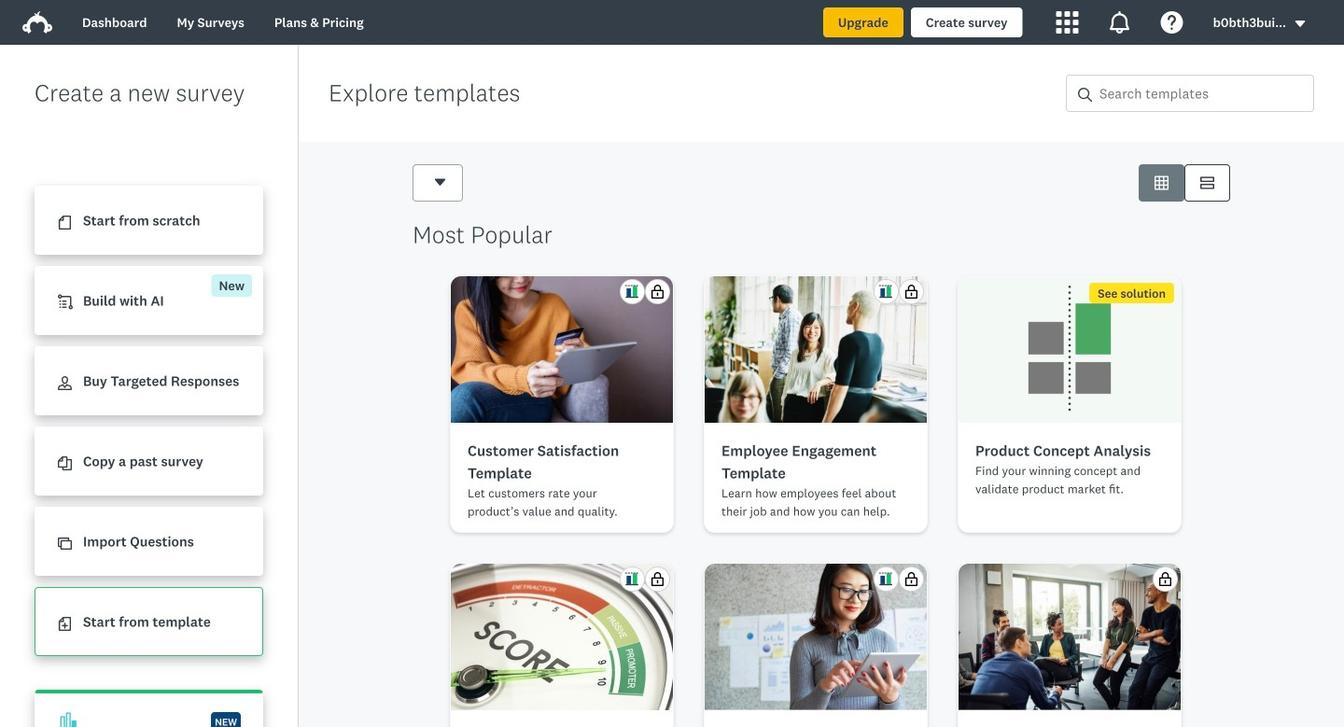 Task type: describe. For each thing, give the bounding box(es) containing it.
document image
[[58, 216, 72, 230]]

user image
[[58, 376, 72, 390]]

1 brand logo image from the top
[[22, 7, 52, 37]]

search image
[[1078, 88, 1092, 102]]

Search templates field
[[1092, 76, 1313, 111]]

documentplus image
[[58, 617, 72, 631]]

2 brand logo image from the top
[[22, 11, 52, 34]]

grid image
[[1155, 176, 1169, 190]]

product concept analysis image
[[959, 276, 1181, 423]]

surveymonkey-paradigm belonging and inclusion template image
[[959, 564, 1181, 710]]

net promoter® score (nps) template image
[[451, 564, 673, 710]]

employee engagement template image
[[705, 276, 927, 423]]

lock image for employee engagement template image on the right of page
[[904, 285, 918, 299]]

lock image for the software and app customer feedback with nps® image
[[904, 572, 918, 586]]

textboxmultiple image
[[1200, 176, 1214, 190]]



Task type: vqa. For each thing, say whether or not it's contained in the screenshot.
the Job Application Form image
no



Task type: locate. For each thing, give the bounding box(es) containing it.
customer satisfaction template image
[[451, 276, 673, 423]]

lock image for net promoter® score (nps) template image
[[651, 572, 665, 586]]

notification center icon image
[[1108, 11, 1131, 34]]

clone image
[[58, 537, 72, 551]]

products icon image
[[1056, 11, 1079, 34], [1056, 11, 1079, 34]]

software and app customer feedback with nps® image
[[705, 564, 927, 710]]

documentclone image
[[58, 457, 72, 471]]

2 lock image from the top
[[651, 572, 665, 586]]

brand logo image
[[22, 7, 52, 37], [22, 11, 52, 34]]

dropdown arrow icon image
[[1294, 17, 1307, 30], [1295, 21, 1305, 27]]

lock image for the customer satisfaction template image
[[651, 285, 665, 299]]

help icon image
[[1161, 11, 1183, 34]]

1 vertical spatial lock image
[[651, 572, 665, 586]]

0 vertical spatial lock image
[[651, 285, 665, 299]]

lock image
[[904, 285, 918, 299], [904, 572, 918, 586], [1158, 572, 1172, 586]]

lock image
[[651, 285, 665, 299], [651, 572, 665, 586]]

1 lock image from the top
[[651, 285, 665, 299]]



